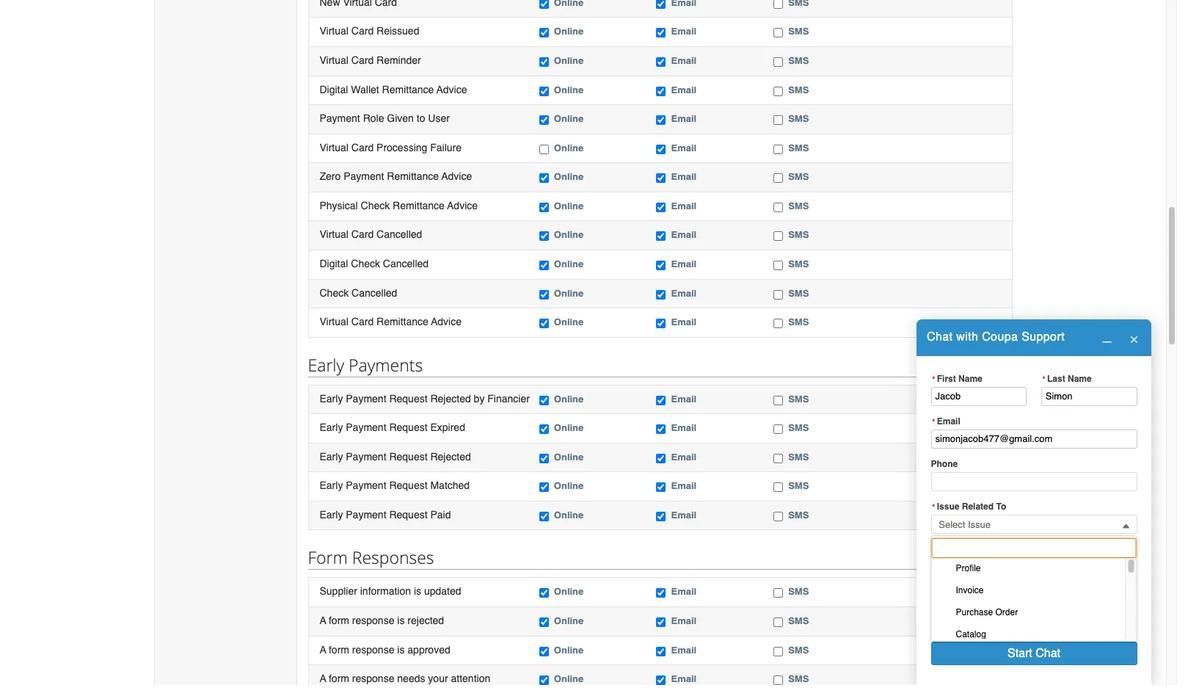 Task type: locate. For each thing, give the bounding box(es) containing it.
1 vertical spatial a
[[320, 644, 326, 655]]

Select Issue text field
[[931, 515, 1138, 534]]

check up virtual card cancelled at the left of page
[[361, 200, 390, 211]]

virtual down physical
[[320, 229, 349, 240]]

name right last
[[1068, 374, 1092, 384]]

* issue related to
[[933, 502, 1007, 512]]

form down a form response is rejected
[[329, 644, 349, 655]]

* first name
[[933, 374, 983, 384]]

zero
[[320, 171, 341, 182]]

response for your
[[352, 673, 395, 684]]

subject to coupa terms of use and privacy policy .
[[944, 543, 1125, 553]]

digital check cancelled
[[320, 258, 429, 269]]

early payment request rejected
[[320, 451, 471, 462]]

0 horizontal spatial to
[[417, 112, 425, 124]]

12 online from the top
[[554, 393, 584, 404]]

2 rejected from the top
[[431, 451, 471, 462]]

sms for physical check remittance advice
[[789, 200, 809, 211]]

coupa
[[983, 331, 1019, 344], [982, 543, 1006, 553]]

2 digital from the top
[[320, 258, 348, 269]]

remittance up payments
[[377, 316, 429, 328]]

16 sms from the top
[[789, 509, 809, 521]]

reissued
[[377, 25, 420, 37]]

sms for a form response needs your attention
[[789, 673, 809, 684]]

terms of use link
[[1008, 543, 1056, 553]]

early for early payment request rejected
[[320, 451, 343, 462]]

rejected for early payment request rejected
[[431, 451, 471, 462]]

is left updated
[[414, 586, 421, 597]]

1 request from the top
[[389, 393, 428, 404]]

payment for early payment request expired
[[346, 422, 387, 433]]

1 vertical spatial coupa
[[982, 543, 1006, 553]]

sms for digital check cancelled
[[789, 258, 809, 269]]

rejected left by
[[431, 393, 471, 404]]

11 sms from the top
[[789, 317, 809, 328]]

request up the early payment request rejected
[[389, 422, 428, 433]]

19 online from the top
[[554, 644, 584, 655]]

0 vertical spatial a
[[320, 615, 326, 626]]

online for virtual card processing failure
[[554, 142, 584, 153]]

privacy policy link
[[1074, 543, 1123, 553]]

form down supplier
[[329, 615, 349, 626]]

cancelled down digital check cancelled
[[352, 287, 397, 298]]

digital up check cancelled on the left top of page
[[320, 258, 348, 269]]

* inside * first name
[[933, 374, 936, 383]]

response
[[352, 615, 395, 626], [352, 644, 395, 655], [352, 673, 395, 684]]

to inside chat with coupa support "dialog"
[[973, 543, 980, 553]]

1 response from the top
[[352, 615, 395, 626]]

card down role on the left top
[[352, 141, 374, 153]]

is for approved
[[397, 644, 405, 655]]

1 name from the left
[[959, 374, 983, 384]]

chat with coupa support
[[927, 331, 1065, 344]]

physical
[[320, 200, 358, 211]]

* for issue
[[933, 502, 936, 511]]

payment down early payment request expired
[[346, 451, 387, 462]]

to
[[417, 112, 425, 124], [973, 543, 980, 553]]

1 vertical spatial digital
[[320, 258, 348, 269]]

rejected
[[431, 393, 471, 404], [431, 451, 471, 462]]

2 virtual from the top
[[320, 54, 349, 66]]

coupa for support
[[983, 331, 1019, 344]]

email for physical check remittance advice
[[671, 200, 697, 211]]

2 card from the top
[[352, 54, 374, 66]]

card down check cancelled on the left top of page
[[352, 316, 374, 328]]

given
[[387, 112, 414, 124]]

request down early payment request matched
[[389, 509, 428, 521]]

* for last
[[1043, 374, 1047, 383]]

none field containing profile
[[931, 515, 1138, 646]]

sms for virtual card remittance advice
[[789, 317, 809, 328]]

check down virtual card cancelled at the left of page
[[351, 258, 380, 269]]

with
[[957, 331, 979, 344]]

4 request from the top
[[389, 480, 428, 491]]

2 sms from the top
[[789, 55, 809, 66]]

18 online from the top
[[554, 615, 584, 626]]

* left first
[[933, 374, 936, 383]]

digital for digital check cancelled
[[320, 258, 348, 269]]

1 vertical spatial response
[[352, 644, 395, 655]]

email for virtual card cancelled
[[671, 229, 697, 240]]

3 a from the top
[[320, 673, 326, 684]]

is left rejected
[[397, 615, 405, 626]]

2 vertical spatial response
[[352, 673, 395, 684]]

early up form
[[320, 509, 343, 521]]

matched
[[431, 480, 470, 491]]

2 a from the top
[[320, 644, 326, 655]]

phone
[[931, 459, 958, 469]]

* inside * email
[[933, 417, 936, 426]]

7 sms from the top
[[789, 200, 809, 211]]

11 online from the top
[[554, 317, 584, 328]]

payment
[[320, 112, 360, 124], [344, 171, 384, 182], [346, 393, 387, 404], [346, 422, 387, 433], [346, 451, 387, 462], [346, 480, 387, 491], [346, 509, 387, 521]]

0 vertical spatial coupa
[[983, 331, 1019, 344]]

digital for digital wallet remittance advice
[[320, 83, 348, 95]]

name
[[959, 374, 983, 384], [1068, 374, 1092, 384]]

payment for early payment request paid
[[346, 509, 387, 521]]

1 vertical spatial rejected
[[431, 451, 471, 462]]

None text field
[[931, 387, 1027, 406], [1042, 387, 1138, 406], [932, 538, 1137, 558], [931, 387, 1027, 406], [1042, 387, 1138, 406], [932, 538, 1137, 558]]

*
[[933, 374, 936, 383], [1043, 374, 1047, 383], [933, 417, 936, 426], [933, 502, 936, 511]]

0 vertical spatial response
[[352, 615, 395, 626]]

a
[[320, 615, 326, 626], [320, 644, 326, 655], [320, 673, 326, 684]]

response up the a form response is approved
[[352, 615, 395, 626]]

of
[[1032, 543, 1039, 553]]

* inside '* issue related to'
[[933, 502, 936, 511]]

email inside chat with coupa support "dialog"
[[937, 416, 961, 427]]

early up early payment request paid
[[320, 480, 343, 491]]

advice
[[437, 83, 467, 95], [442, 171, 472, 182], [447, 200, 478, 211], [431, 316, 462, 328]]

and
[[1058, 543, 1071, 553]]

3 virtual from the top
[[320, 141, 349, 153]]

14 online from the top
[[554, 451, 584, 462]]

1 horizontal spatial to
[[973, 543, 980, 553]]

1 sms from the top
[[789, 26, 809, 37]]

email for digital check cancelled
[[671, 258, 697, 269]]

remittance up given
[[382, 83, 434, 95]]

online for payment role given to user
[[554, 113, 584, 124]]

20 online from the top
[[554, 673, 584, 684]]

1 vertical spatial check
[[351, 258, 380, 269]]

sms
[[789, 26, 809, 37], [789, 55, 809, 66], [789, 84, 809, 95], [789, 113, 809, 124], [789, 142, 809, 153], [789, 171, 809, 182], [789, 200, 809, 211], [789, 229, 809, 240], [789, 258, 809, 269], [789, 287, 809, 298], [789, 317, 809, 328], [789, 393, 809, 404], [789, 422, 809, 433], [789, 451, 809, 462], [789, 480, 809, 491], [789, 509, 809, 521], [789, 586, 809, 597], [789, 615, 809, 626], [789, 644, 809, 655], [789, 673, 809, 684]]

cancelled down virtual card cancelled at the left of page
[[383, 258, 429, 269]]

1 vertical spatial cancelled
[[383, 258, 429, 269]]

a form response is approved
[[320, 644, 451, 655]]

2 form from the top
[[329, 644, 349, 655]]

virtual for virtual card cancelled
[[320, 229, 349, 240]]

text default image
[[1103, 333, 1112, 343]]

9 online from the top
[[554, 258, 584, 269]]

8 online from the top
[[554, 229, 584, 240]]

check cancelled
[[320, 287, 397, 298]]

user
[[428, 112, 450, 124]]

first
[[937, 374, 957, 384]]

response down the a form response is approved
[[352, 673, 395, 684]]

None checkbox
[[540, 0, 549, 9], [774, 0, 784, 9], [774, 28, 784, 38], [540, 57, 549, 67], [774, 57, 784, 67], [540, 86, 549, 96], [657, 86, 666, 96], [540, 115, 549, 125], [774, 115, 784, 125], [657, 144, 666, 154], [540, 203, 549, 212], [657, 232, 666, 241], [774, 232, 784, 241], [540, 261, 549, 270], [774, 261, 784, 270], [657, 319, 666, 328], [774, 319, 784, 328], [540, 395, 549, 405], [774, 395, 784, 405], [657, 425, 666, 434], [774, 425, 784, 434], [774, 454, 784, 463], [540, 483, 549, 492], [774, 483, 784, 492], [540, 512, 549, 521], [774, 618, 784, 627], [774, 647, 784, 656], [657, 676, 666, 685], [540, 0, 549, 9], [774, 0, 784, 9], [774, 28, 784, 38], [540, 57, 549, 67], [774, 57, 784, 67], [540, 86, 549, 96], [657, 86, 666, 96], [540, 115, 549, 125], [774, 115, 784, 125], [657, 144, 666, 154], [540, 203, 549, 212], [657, 232, 666, 241], [774, 232, 784, 241], [540, 261, 549, 270], [774, 261, 784, 270], [657, 319, 666, 328], [774, 319, 784, 328], [540, 395, 549, 405], [774, 395, 784, 405], [657, 425, 666, 434], [774, 425, 784, 434], [774, 454, 784, 463], [540, 483, 549, 492], [774, 483, 784, 492], [540, 512, 549, 521], [774, 618, 784, 627], [774, 647, 784, 656], [657, 676, 666, 685]]

None button
[[931, 642, 1138, 665]]

None text field
[[931, 429, 1138, 449]]

payment down early payment request matched
[[346, 509, 387, 521]]

email for early payment request expired
[[671, 422, 697, 433]]

* up phone on the right bottom of page
[[933, 417, 936, 426]]

14 sms from the top
[[789, 451, 809, 462]]

payment left role on the left top
[[320, 112, 360, 124]]

email for a form response needs your attention
[[671, 673, 697, 684]]

chat
[[927, 331, 953, 344]]

early for early payment request paid
[[320, 509, 343, 521]]

remittance for wallet
[[382, 83, 434, 95]]

advice for virtual card remittance advice
[[431, 316, 462, 328]]

digital
[[320, 83, 348, 95], [320, 258, 348, 269]]

4 sms from the top
[[789, 113, 809, 124]]

card
[[352, 25, 374, 37], [352, 54, 374, 66], [352, 141, 374, 153], [352, 229, 374, 240], [352, 316, 374, 328]]

privacy
[[1074, 543, 1100, 553]]

0 vertical spatial rejected
[[431, 393, 471, 404]]

online for early payment request rejected
[[554, 451, 584, 462]]

payment up early payment request paid
[[346, 480, 387, 491]]

1 online from the top
[[554, 26, 584, 37]]

email for digital wallet remittance advice
[[671, 84, 697, 95]]

3 sms from the top
[[789, 84, 809, 95]]

a form response is rejected
[[320, 615, 444, 626]]

name right first
[[959, 374, 983, 384]]

12 sms from the top
[[789, 393, 809, 404]]

profile
[[956, 563, 981, 574]]

text default image
[[1130, 335, 1139, 344]]

remittance down zero payment remittance advice
[[393, 200, 445, 211]]

1 digital from the top
[[320, 83, 348, 95]]

payment right zero
[[344, 171, 384, 182]]

virtual card reminder
[[320, 54, 421, 66]]

4 card from the top
[[352, 229, 374, 240]]

remittance
[[382, 83, 434, 95], [387, 171, 439, 182], [393, 200, 445, 211], [377, 316, 429, 328]]

is left approved
[[397, 644, 405, 655]]

6 sms from the top
[[789, 171, 809, 182]]

6 online from the top
[[554, 171, 584, 182]]

virtual up zero
[[320, 141, 349, 153]]

17 online from the top
[[554, 586, 584, 597]]

2 vertical spatial form
[[329, 673, 349, 684]]

5 sms from the top
[[789, 142, 809, 153]]

request up early payment request matched
[[389, 451, 428, 462]]

email for a form response is approved
[[671, 644, 697, 655]]

5 online from the top
[[554, 142, 584, 153]]

1 form from the top
[[329, 615, 349, 626]]

card up digital check cancelled
[[352, 229, 374, 240]]

request up early payment request expired
[[389, 393, 428, 404]]

13 online from the top
[[554, 422, 584, 433]]

virtual down virtual card reissued
[[320, 54, 349, 66]]

5 request from the top
[[389, 509, 428, 521]]

early
[[308, 353, 344, 376], [320, 393, 343, 404], [320, 422, 343, 433], [320, 451, 343, 462], [320, 480, 343, 491], [320, 509, 343, 521]]

10 online from the top
[[554, 287, 584, 298]]

email for early payment request matched
[[671, 480, 697, 491]]

online for virtual card cancelled
[[554, 229, 584, 240]]

email for early payment request rejected
[[671, 451, 697, 462]]

3 card from the top
[[352, 141, 374, 153]]

email for check cancelled
[[671, 287, 697, 298]]

remittance down processing at the top left of page
[[387, 171, 439, 182]]

0 vertical spatial digital
[[320, 83, 348, 95]]

early down early payment request expired
[[320, 451, 343, 462]]

early left payments
[[308, 353, 344, 376]]

card up virtual card reminder
[[352, 25, 374, 37]]

virtual card processing failure
[[320, 141, 462, 153]]

3 form from the top
[[329, 673, 349, 684]]

information
[[360, 586, 411, 597]]

coupa left terms
[[982, 543, 1006, 553]]

card for reminder
[[352, 54, 374, 66]]

10 sms from the top
[[789, 287, 809, 298]]

virtual
[[320, 25, 349, 37], [320, 54, 349, 66], [320, 141, 349, 153], [320, 229, 349, 240], [320, 316, 349, 328]]

0 horizontal spatial name
[[959, 374, 983, 384]]

* left issue
[[933, 502, 936, 511]]

list box
[[931, 535, 1138, 646]]

13 sms from the top
[[789, 422, 809, 433]]

email for virtual card reminder
[[671, 55, 697, 66]]

coupa for terms
[[982, 543, 1006, 553]]

early up the early payment request rejected
[[320, 422, 343, 433]]

1 vertical spatial form
[[329, 644, 349, 655]]

early for early payment request matched
[[320, 480, 343, 491]]

2 response from the top
[[352, 644, 395, 655]]

card up wallet
[[352, 54, 374, 66]]

1 vertical spatial to
[[973, 543, 980, 553]]

cancelled down 'physical check remittance advice' at the top
[[377, 229, 422, 240]]

to
[[997, 502, 1007, 512]]

payment up the early payment request rejected
[[346, 422, 387, 433]]

early payments
[[308, 353, 423, 376]]

payment for zero payment remittance advice
[[344, 171, 384, 182]]

email for supplier information is updated
[[671, 586, 697, 597]]

email
[[671, 26, 697, 37], [671, 55, 697, 66], [671, 84, 697, 95], [671, 113, 697, 124], [671, 142, 697, 153], [671, 171, 697, 182], [671, 200, 697, 211], [671, 229, 697, 240], [671, 258, 697, 269], [671, 287, 697, 298], [671, 317, 697, 328], [671, 393, 697, 404], [937, 416, 961, 427], [671, 422, 697, 433], [671, 451, 697, 462], [671, 480, 697, 491], [671, 509, 697, 521], [671, 586, 697, 597], [671, 615, 697, 626], [671, 644, 697, 655], [671, 673, 697, 684]]

1 card from the top
[[352, 25, 374, 37]]

email for early payment request paid
[[671, 509, 697, 521]]

digital left wallet
[[320, 83, 348, 95]]

wallet
[[351, 83, 379, 95]]

policy
[[1102, 543, 1123, 553]]

3 request from the top
[[389, 451, 428, 462]]

5 virtual from the top
[[320, 316, 349, 328]]

paid
[[431, 509, 451, 521]]

response down a form response is rejected
[[352, 644, 395, 655]]

request down the early payment request rejected
[[389, 480, 428, 491]]

rejected up matched
[[431, 451, 471, 462]]

is for rejected
[[397, 615, 405, 626]]

request
[[389, 393, 428, 404], [389, 422, 428, 433], [389, 451, 428, 462], [389, 480, 428, 491], [389, 509, 428, 521]]

19 sms from the top
[[789, 644, 809, 655]]

9 sms from the top
[[789, 258, 809, 269]]

* for email
[[933, 417, 936, 426]]

early for early payment request expired
[[320, 422, 343, 433]]

online for supplier information is updated
[[554, 586, 584, 597]]

zero payment remittance advice
[[320, 171, 472, 182]]

sms for zero payment remittance advice
[[789, 171, 809, 182]]

sms for payment role given to user
[[789, 113, 809, 124]]

advice for physical check remittance advice
[[447, 200, 478, 211]]

1 a from the top
[[320, 615, 326, 626]]

7 online from the top
[[554, 200, 584, 211]]

0 vertical spatial form
[[329, 615, 349, 626]]

online
[[554, 26, 584, 37], [554, 55, 584, 66], [554, 84, 584, 95], [554, 113, 584, 124], [554, 142, 584, 153], [554, 171, 584, 182], [554, 200, 584, 211], [554, 229, 584, 240], [554, 258, 584, 269], [554, 287, 584, 298], [554, 317, 584, 328], [554, 393, 584, 404], [554, 422, 584, 433], [554, 451, 584, 462], [554, 480, 584, 491], [554, 509, 584, 521], [554, 586, 584, 597], [554, 615, 584, 626], [554, 644, 584, 655], [554, 673, 584, 684]]

form down the a form response is approved
[[329, 673, 349, 684]]

early payment request paid
[[320, 509, 451, 521]]

1 virtual from the top
[[320, 25, 349, 37]]

17 sms from the top
[[789, 586, 809, 597]]

early down early payments
[[320, 393, 343, 404]]

1 horizontal spatial name
[[1068, 374, 1092, 384]]

0 vertical spatial check
[[361, 200, 390, 211]]

online for early payment request rejected by financier
[[554, 393, 584, 404]]

a for a form response is rejected
[[320, 615, 326, 626]]

3 online from the top
[[554, 84, 584, 95]]

1 rejected from the top
[[431, 393, 471, 404]]

to right subject on the bottom of the page
[[973, 543, 980, 553]]

None checkbox
[[657, 0, 666, 9], [540, 28, 549, 38], [657, 28, 666, 38], [657, 57, 666, 67], [774, 86, 784, 96], [657, 115, 666, 125], [540, 144, 549, 154], [774, 144, 784, 154], [540, 173, 549, 183], [657, 173, 666, 183], [774, 173, 784, 183], [657, 203, 666, 212], [774, 203, 784, 212], [540, 232, 549, 241], [657, 261, 666, 270], [540, 290, 549, 299], [657, 290, 666, 299], [774, 290, 784, 299], [540, 319, 549, 328], [657, 395, 666, 405], [540, 425, 549, 434], [540, 454, 549, 463], [657, 454, 666, 463], [657, 483, 666, 492], [657, 512, 666, 521], [774, 512, 784, 521], [540, 588, 549, 598], [657, 588, 666, 598], [774, 588, 784, 598], [540, 618, 549, 627], [657, 618, 666, 627], [540, 647, 549, 656], [657, 647, 666, 656], [540, 676, 549, 685], [774, 676, 784, 685], [657, 0, 666, 9], [540, 28, 549, 38], [657, 28, 666, 38], [657, 57, 666, 67], [774, 86, 784, 96], [657, 115, 666, 125], [540, 144, 549, 154], [774, 144, 784, 154], [540, 173, 549, 183], [657, 173, 666, 183], [774, 173, 784, 183], [657, 203, 666, 212], [774, 203, 784, 212], [540, 232, 549, 241], [657, 261, 666, 270], [540, 290, 549, 299], [657, 290, 666, 299], [774, 290, 784, 299], [540, 319, 549, 328], [657, 395, 666, 405], [540, 425, 549, 434], [540, 454, 549, 463], [657, 454, 666, 463], [657, 483, 666, 492], [657, 512, 666, 521], [774, 512, 784, 521], [540, 588, 549, 598], [657, 588, 666, 598], [774, 588, 784, 598], [540, 618, 549, 627], [657, 618, 666, 627], [540, 647, 549, 656], [657, 647, 666, 656], [540, 676, 549, 685], [774, 676, 784, 685]]

2 vertical spatial is
[[397, 644, 405, 655]]

sms for early payment request expired
[[789, 422, 809, 433]]

virtual down check cancelled on the left top of page
[[320, 316, 349, 328]]

check
[[361, 200, 390, 211], [351, 258, 380, 269], [320, 287, 349, 298]]

8 sms from the top
[[789, 229, 809, 240]]

cancelled
[[377, 229, 422, 240], [383, 258, 429, 269], [352, 287, 397, 298]]

to left user
[[417, 112, 425, 124]]

5 card from the top
[[352, 316, 374, 328]]

is
[[414, 586, 421, 597], [397, 615, 405, 626], [397, 644, 405, 655]]

online for virtual card remittance advice
[[554, 317, 584, 328]]

0 vertical spatial cancelled
[[377, 229, 422, 240]]

sms for check cancelled
[[789, 287, 809, 298]]

list box containing profile
[[931, 535, 1138, 646]]

online for a form response is approved
[[554, 644, 584, 655]]

payment down early payments
[[346, 393, 387, 404]]

2 vertical spatial a
[[320, 673, 326, 684]]

20 sms from the top
[[789, 673, 809, 684]]

Phone telephone field
[[931, 472, 1138, 491]]

* inside * last name
[[1043, 374, 1047, 383]]

None field
[[931, 515, 1138, 646]]

payments
[[349, 353, 423, 376]]

approved
[[408, 644, 451, 655]]

form for a form response is rejected
[[329, 615, 349, 626]]

16 online from the top
[[554, 509, 584, 521]]

2 vertical spatial check
[[320, 287, 349, 298]]

4 online from the top
[[554, 113, 584, 124]]

0 vertical spatial is
[[414, 586, 421, 597]]

catalog
[[956, 630, 986, 640]]

0 vertical spatial to
[[417, 112, 425, 124]]

2 request from the top
[[389, 422, 428, 433]]

3 response from the top
[[352, 673, 395, 684]]

sms for virtual card cancelled
[[789, 229, 809, 240]]

virtual for virtual card reminder
[[320, 54, 349, 66]]

online for early payment request matched
[[554, 480, 584, 491]]

2 name from the left
[[1068, 374, 1092, 384]]

* left last
[[1043, 374, 1047, 383]]

4 virtual from the top
[[320, 229, 349, 240]]

email for virtual card remittance advice
[[671, 317, 697, 328]]

1 vertical spatial is
[[397, 615, 405, 626]]

coupa right with
[[983, 331, 1019, 344]]

2 online from the top
[[554, 55, 584, 66]]

remittance for card
[[377, 316, 429, 328]]

form
[[329, 615, 349, 626], [329, 644, 349, 655], [329, 673, 349, 684]]

check down digital check cancelled
[[320, 287, 349, 298]]

15 sms from the top
[[789, 480, 809, 491]]

15 online from the top
[[554, 480, 584, 491]]

virtual up virtual card reminder
[[320, 25, 349, 37]]

18 sms from the top
[[789, 615, 809, 626]]

order
[[996, 607, 1018, 618]]

terms
[[1008, 543, 1030, 553]]

email for a form response is rejected
[[671, 615, 697, 626]]

a for a form response needs your attention
[[320, 673, 326, 684]]



Task type: describe. For each thing, give the bounding box(es) containing it.
virtual card cancelled
[[320, 229, 422, 240]]

physical check remittance advice
[[320, 200, 478, 211]]

virtual for virtual card processing failure
[[320, 141, 349, 153]]

advice for digital wallet remittance advice
[[437, 83, 467, 95]]

form responses
[[308, 546, 434, 569]]

response for rejected
[[352, 615, 395, 626]]

online for early payment request paid
[[554, 509, 584, 521]]

online for early payment request expired
[[554, 422, 584, 433]]

form
[[308, 546, 348, 569]]

name for last name
[[1068, 374, 1092, 384]]

sms for a form response is rejected
[[789, 615, 809, 626]]

processing
[[377, 141, 428, 153]]

request for early payment request expired
[[389, 422, 428, 433]]

financier
[[488, 393, 530, 404]]

sms for virtual card reissued
[[789, 26, 809, 37]]

card for remittance
[[352, 316, 374, 328]]

request for early payment request rejected
[[389, 451, 428, 462]]

early payment request expired
[[320, 422, 465, 433]]

none field inside chat with coupa support "dialog"
[[931, 515, 1138, 646]]

card for processing
[[352, 141, 374, 153]]

purchase
[[956, 607, 993, 618]]

* for first
[[933, 374, 936, 383]]

check for digital
[[351, 258, 380, 269]]

reminder
[[377, 54, 421, 66]]

email for payment role given to user
[[671, 113, 697, 124]]

online for check cancelled
[[554, 287, 584, 298]]

virtual card reissued
[[320, 25, 420, 37]]

check for physical
[[361, 200, 390, 211]]

attention
[[451, 673, 491, 684]]

email for early payment request rejected by financier
[[671, 393, 697, 404]]

online for a form response needs your attention
[[554, 673, 584, 684]]

payment role given to user
[[320, 112, 450, 124]]

chat with coupa support dialog
[[917, 319, 1152, 685]]

email for zero payment remittance advice
[[671, 171, 697, 182]]

email for virtual card processing failure
[[671, 142, 697, 153]]

your
[[428, 673, 448, 684]]

online for a form response is rejected
[[554, 615, 584, 626]]

sms for early payment request matched
[[789, 480, 809, 491]]

card for cancelled
[[352, 229, 374, 240]]

virtual card remittance advice
[[320, 316, 462, 328]]

form for a form response needs your attention
[[329, 673, 349, 684]]

a for a form response is approved
[[320, 644, 326, 655]]

role
[[363, 112, 384, 124]]

list box inside chat with coupa support "dialog"
[[931, 535, 1138, 646]]

online for digital check cancelled
[[554, 258, 584, 269]]

remittance for check
[[393, 200, 445, 211]]

digital wallet remittance advice
[[320, 83, 467, 95]]

rejected
[[408, 615, 444, 626]]

online for physical check remittance advice
[[554, 200, 584, 211]]

invoice
[[956, 585, 984, 596]]

support
[[1022, 331, 1065, 344]]

sms for virtual card reminder
[[789, 55, 809, 66]]

online for virtual card reissued
[[554, 26, 584, 37]]

rejected for early payment request rejected by financier
[[431, 393, 471, 404]]

updated
[[424, 586, 462, 597]]

* last name
[[1043, 374, 1092, 384]]

sms for digital wallet remittance advice
[[789, 84, 809, 95]]

a form response needs your attention
[[320, 673, 491, 684]]

2 vertical spatial cancelled
[[352, 287, 397, 298]]

online for digital wallet remittance advice
[[554, 84, 584, 95]]

purchase order
[[956, 607, 1018, 618]]

name for first name
[[959, 374, 983, 384]]

sms for early payment request rejected by financier
[[789, 393, 809, 404]]

remittance for payment
[[387, 171, 439, 182]]

sms for supplier information is updated
[[789, 586, 809, 597]]

early payment request rejected by financier
[[320, 393, 530, 404]]

subject
[[944, 543, 971, 553]]

early for early payments
[[308, 353, 344, 376]]

sms for virtual card processing failure
[[789, 142, 809, 153]]

online for virtual card reminder
[[554, 55, 584, 66]]

cancelled for digital check cancelled
[[383, 258, 429, 269]]

payment for early payment request rejected
[[346, 451, 387, 462]]

payment for early payment request matched
[[346, 480, 387, 491]]

supplier information is updated
[[320, 586, 462, 597]]

card for reissued
[[352, 25, 374, 37]]

virtual for virtual card remittance advice
[[320, 316, 349, 328]]

cancelled for virtual card cancelled
[[377, 229, 422, 240]]

email for virtual card reissued
[[671, 26, 697, 37]]

related
[[962, 502, 994, 512]]

sms for early payment request paid
[[789, 509, 809, 521]]

supplier
[[320, 586, 357, 597]]

early for early payment request rejected by financier
[[320, 393, 343, 404]]

* email
[[933, 416, 961, 427]]

failure
[[430, 141, 462, 153]]

online for zero payment remittance advice
[[554, 171, 584, 182]]

none button inside chat with coupa support "dialog"
[[931, 642, 1138, 665]]

request for early payment request rejected by financier
[[389, 393, 428, 404]]

expired
[[431, 422, 465, 433]]

virtual for virtual card reissued
[[320, 25, 349, 37]]

payment for early payment request rejected by financier
[[346, 393, 387, 404]]

sms for a form response is approved
[[789, 644, 809, 655]]

sms for early payment request rejected
[[789, 451, 809, 462]]

issue
[[937, 502, 960, 512]]

request for early payment request matched
[[389, 480, 428, 491]]

use
[[1041, 543, 1056, 553]]

last
[[1048, 374, 1066, 384]]

early payment request matched
[[320, 480, 470, 491]]

advice for zero payment remittance advice
[[442, 171, 472, 182]]

request for early payment request paid
[[389, 509, 428, 521]]

needs
[[397, 673, 425, 684]]

.
[[1123, 543, 1125, 553]]

by
[[474, 393, 485, 404]]

responses
[[352, 546, 434, 569]]

response for approved
[[352, 644, 395, 655]]



Task type: vqa. For each thing, say whether or not it's contained in the screenshot.
Role
yes



